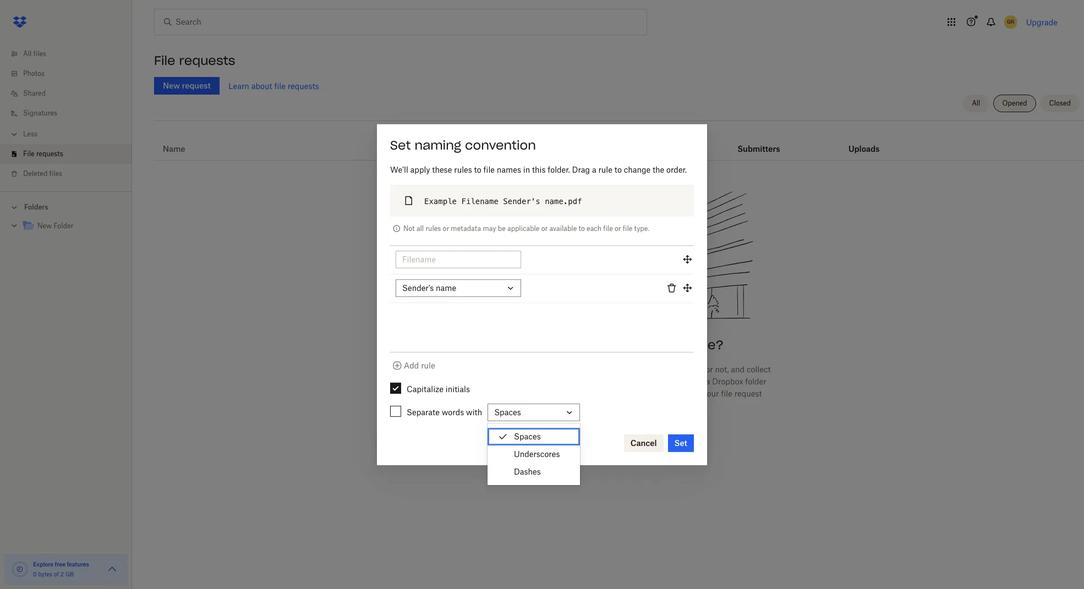 Task type: vqa. For each thing, say whether or not it's contained in the screenshot.
'/Shortcut.Web' image
no



Task type: locate. For each thing, give the bounding box(es) containing it.
or left the metadata
[[443, 224, 449, 232]]

dropbox down those
[[623, 401, 654, 411]]

be up "important,"
[[589, 377, 598, 386]]

0 vertical spatial in
[[523, 165, 530, 174]]

1 vertical spatial be
[[589, 377, 598, 386]]

something
[[551, 337, 618, 353]]

folders button
[[0, 199, 132, 215]]

those
[[627, 389, 647, 399]]

0 vertical spatial file
[[154, 53, 175, 68]]

set
[[390, 137, 411, 153]]

1 vertical spatial file requests
[[23, 150, 63, 158]]

a right into on the right bottom of the page
[[706, 377, 710, 386]]

0 horizontal spatial file requests
[[23, 150, 63, 158]]

list
[[0, 37, 132, 192]]

0 vertical spatial spaces
[[494, 408, 521, 417]]

and
[[731, 365, 745, 374]]

0 vertical spatial a
[[592, 165, 596, 174]]

all files
[[23, 50, 46, 58]]

closed button
[[1040, 95, 1080, 112]]

file
[[274, 81, 286, 91], [483, 165, 495, 174], [603, 224, 613, 232], [623, 224, 632, 232], [721, 389, 732, 399]]

each
[[587, 224, 601, 232]]

all
[[23, 50, 32, 58], [972, 99, 980, 107]]

all files link
[[9, 44, 132, 64]]

0 horizontal spatial be
[[498, 224, 506, 232]]

with
[[466, 408, 482, 417]]

1 horizontal spatial column header
[[738, 129, 782, 156]]

or
[[443, 224, 449, 232], [541, 224, 548, 232], [615, 224, 621, 232], [706, 365, 713, 374]]

files right deleted
[[49, 169, 62, 178]]

from up dropbox.
[[517, 365, 534, 374]]

separate words with
[[407, 408, 482, 417]]

0 horizontal spatial file
[[23, 150, 34, 158]]

a right have in the bottom right of the page
[[635, 365, 639, 374]]

0 horizontal spatial requests
[[36, 150, 63, 158]]

1 vertical spatial files
[[49, 169, 62, 178]]

0 vertical spatial requests
[[179, 53, 235, 68]]

a inside 'set naming convention' dialog
[[592, 165, 596, 174]]

be right may
[[498, 224, 506, 232]]

not,
[[715, 365, 729, 374]]

row containing name
[[154, 125, 1084, 161]]

dropbox
[[641, 365, 672, 374], [712, 377, 743, 386], [623, 401, 654, 411]]

files up choose.
[[499, 365, 514, 374]]

1 vertical spatial file
[[23, 150, 34, 158]]

0 vertical spatial dropbox
[[641, 365, 672, 374]]

file requests up deleted files
[[23, 150, 63, 158]]

need something from someone?
[[514, 337, 724, 353]]

files inside all files link
[[33, 50, 46, 58]]

in right them
[[493, 377, 500, 386]]

opened button
[[994, 95, 1036, 112]]

about
[[251, 81, 272, 91]]

1 horizontal spatial all
[[972, 99, 980, 107]]

0 horizontal spatial all
[[23, 50, 32, 58]]

in inside request files from anyone, whether they have a dropbox account or not, and collect them in your dropbox. files will be automatically organized into a dropbox folder you choose. your privacy is important, so those who upload to your file request cannot access your dropbox account.
[[493, 377, 500, 386]]

explore free features 0 bytes of 2 gb
[[33, 561, 89, 578]]

row
[[154, 125, 1084, 161]]

capitalize initials
[[407, 384, 470, 394]]

rule right drag at the top right of page
[[598, 165, 612, 174]]

bytes
[[38, 571, 52, 578]]

request files from anyone, whether they have a dropbox account or not, and collect them in your dropbox. files will be automatically organized into a dropbox folder you choose. your privacy is important, so those who upload to your file request cannot access your dropbox account.
[[467, 365, 771, 411]]

0 horizontal spatial column header
[[562, 125, 729, 160]]

or left not,
[[706, 365, 713, 374]]

2 vertical spatial a
[[706, 377, 710, 386]]

file requests up learn
[[154, 53, 235, 68]]

your
[[502, 377, 518, 386], [703, 389, 719, 399], [605, 401, 621, 411]]

files for deleted
[[49, 169, 62, 178]]

spaces inside button
[[494, 408, 521, 417]]

folder
[[745, 377, 766, 386]]

1 vertical spatial from
[[517, 365, 534, 374]]

closed
[[1049, 99, 1071, 107]]

dropbox up organized
[[641, 365, 672, 374]]

2 horizontal spatial your
[[703, 389, 719, 399]]

1 horizontal spatial requests
[[179, 53, 235, 68]]

0 vertical spatial be
[[498, 224, 506, 232]]

2 horizontal spatial files
[[499, 365, 514, 374]]

opened
[[1002, 99, 1027, 107]]

files for request
[[499, 365, 514, 374]]

all inside list
[[23, 50, 32, 58]]

from
[[622, 337, 652, 353], [517, 365, 534, 374]]

from up have in the bottom right of the page
[[622, 337, 652, 353]]

file right about
[[274, 81, 286, 91]]

file inside list item
[[23, 150, 34, 158]]

files for all
[[33, 50, 46, 58]]

1 horizontal spatial a
[[635, 365, 639, 374]]

in
[[523, 165, 530, 174], [493, 377, 500, 386]]

1 horizontal spatial file
[[154, 53, 175, 68]]

free
[[55, 561, 65, 568]]

learn about file requests link
[[228, 81, 319, 91]]

created
[[404, 144, 435, 154]]

0 vertical spatial file requests
[[154, 53, 235, 68]]

files inside request files from anyone, whether they have a dropbox account or not, and collect them in your dropbox. files will be automatically organized into a dropbox folder you choose. your privacy is important, so those who upload to your file request cannot access your dropbox account.
[[499, 365, 514, 374]]

from for someone?
[[622, 337, 652, 353]]

1 horizontal spatial be
[[589, 377, 598, 386]]

the
[[653, 165, 664, 174]]

1 vertical spatial your
[[703, 389, 719, 399]]

into
[[690, 377, 704, 386]]

requests
[[179, 53, 235, 68], [288, 81, 319, 91], [36, 150, 63, 158]]

shared
[[23, 89, 46, 97]]

0 vertical spatial from
[[622, 337, 652, 353]]

0 vertical spatial all
[[23, 50, 32, 58]]

a
[[592, 165, 596, 174], [635, 365, 639, 374], [706, 377, 710, 386]]

requests up deleted files
[[36, 150, 63, 158]]

0 vertical spatial files
[[33, 50, 46, 58]]

in left this
[[523, 165, 530, 174]]

1 vertical spatial spaces
[[514, 432, 541, 441]]

your down into on the right bottom of the page
[[703, 389, 719, 399]]

1 horizontal spatial files
[[49, 169, 62, 178]]

2 vertical spatial requests
[[36, 150, 63, 158]]

1 horizontal spatial rule
[[598, 165, 612, 174]]

spaces option
[[488, 428, 580, 446]]

0 horizontal spatial in
[[493, 377, 500, 386]]

your down "so"
[[605, 401, 621, 411]]

from inside request files from anyone, whether they have a dropbox account or not, and collect them in your dropbox. files will be automatically organized into a dropbox folder you choose. your privacy is important, so those who upload to your file request cannot access your dropbox account.
[[517, 365, 534, 374]]

this
[[532, 165, 546, 174]]

quota usage element
[[11, 561, 29, 578]]

0 horizontal spatial files
[[33, 50, 46, 58]]

0 horizontal spatial a
[[592, 165, 596, 174]]

rule right add
[[421, 361, 435, 370]]

all up the photos
[[23, 50, 32, 58]]

1 vertical spatial dropbox
[[712, 377, 743, 386]]

photos
[[23, 69, 45, 78]]

files
[[33, 50, 46, 58], [49, 169, 62, 178], [499, 365, 514, 374]]

spaces
[[494, 408, 521, 417], [514, 432, 541, 441]]

your up choose.
[[502, 377, 518, 386]]

folder
[[54, 222, 73, 230]]

file left the type.
[[623, 224, 632, 232]]

1 vertical spatial all
[[972, 99, 980, 107]]

underscores
[[514, 450, 560, 459]]

1 horizontal spatial file requests
[[154, 53, 235, 68]]

0 horizontal spatial from
[[517, 365, 534, 374]]

list box
[[488, 428, 580, 481]]

1 horizontal spatial rules
[[454, 165, 472, 174]]

2 vertical spatial files
[[499, 365, 514, 374]]

explore
[[33, 561, 53, 568]]

1 vertical spatial rule
[[421, 361, 435, 370]]

less image
[[9, 129, 20, 140]]

2 horizontal spatial a
[[706, 377, 710, 386]]

2 vertical spatial your
[[605, 401, 621, 411]]

requests up learn
[[179, 53, 235, 68]]

naming
[[415, 137, 461, 153]]

may
[[483, 224, 496, 232]]

requests right about
[[288, 81, 319, 91]]

example filename sender's name.pdf
[[424, 197, 582, 205]]

2 horizontal spatial column header
[[849, 129, 893, 156]]

not
[[403, 224, 415, 232]]

dropbox down not,
[[712, 377, 743, 386]]

spaces down choose.
[[494, 408, 521, 417]]

all left opened
[[972, 99, 980, 107]]

rules right "all"
[[426, 224, 441, 232]]

1 horizontal spatial from
[[622, 337, 652, 353]]

list box containing spaces
[[488, 428, 580, 481]]

0 vertical spatial your
[[502, 377, 518, 386]]

deleted
[[23, 169, 47, 178]]

add rule
[[404, 361, 435, 370]]

file requests inside list item
[[23, 150, 63, 158]]

1 vertical spatial requests
[[288, 81, 319, 91]]

rules
[[454, 165, 472, 174], [426, 224, 441, 232]]

0 horizontal spatial rules
[[426, 224, 441, 232]]

a right drag at the top right of page
[[592, 165, 596, 174]]

1 vertical spatial in
[[493, 377, 500, 386]]

type.
[[634, 224, 649, 232]]

Filename text field
[[402, 253, 515, 265]]

whether
[[566, 365, 596, 374]]

to
[[474, 165, 481, 174], [615, 165, 622, 174], [579, 224, 585, 232], [694, 389, 701, 399]]

folders
[[24, 203, 48, 211]]

new folder
[[37, 222, 73, 230]]

is
[[568, 389, 574, 399]]

file left request
[[721, 389, 732, 399]]

apply
[[410, 165, 430, 174]]

spaces inside option
[[514, 432, 541, 441]]

account
[[674, 365, 704, 374]]

to down into on the right bottom of the page
[[694, 389, 701, 399]]

files inside deleted files link
[[49, 169, 62, 178]]

set naming convention dialog
[[377, 124, 707, 465]]

spaces up 'underscores'
[[514, 432, 541, 441]]

set naming convention
[[390, 137, 536, 153]]

rules right these
[[454, 165, 472, 174]]

all inside button
[[972, 99, 980, 107]]

0 horizontal spatial rule
[[421, 361, 435, 370]]

deleted files link
[[9, 164, 132, 184]]

files up the photos
[[33, 50, 46, 58]]

column header
[[562, 125, 729, 160], [738, 129, 782, 156], [849, 129, 893, 156]]

1 horizontal spatial in
[[523, 165, 530, 174]]



Task type: describe. For each thing, give the bounding box(es) containing it.
features
[[67, 561, 89, 568]]

to left "change"
[[615, 165, 622, 174]]

organized
[[652, 377, 688, 386]]

0 horizontal spatial your
[[502, 377, 518, 386]]

list containing all files
[[0, 37, 132, 192]]

cannot
[[551, 401, 576, 411]]

in inside dialog
[[523, 165, 530, 174]]

file inside request files from anyone, whether they have a dropbox account or not, and collect them in your dropbox. files will be automatically organized into a dropbox folder you choose. your privacy is important, so those who upload to your file request cannot access your dropbox account.
[[721, 389, 732, 399]]

1 horizontal spatial your
[[605, 401, 621, 411]]

all for all files
[[23, 50, 32, 58]]

you
[[476, 389, 489, 399]]

access
[[578, 401, 603, 411]]

be inside 'set naming convention' dialog
[[498, 224, 506, 232]]

2 horizontal spatial requests
[[288, 81, 319, 91]]

anyone,
[[536, 365, 564, 374]]

photos link
[[9, 64, 132, 84]]

requests inside list item
[[36, 150, 63, 158]]

applicable
[[507, 224, 540, 232]]

important,
[[576, 389, 614, 399]]

your
[[521, 389, 538, 399]]

or right each
[[615, 224, 621, 232]]

account.
[[656, 401, 687, 411]]

all
[[417, 224, 424, 232]]

from for anyone,
[[517, 365, 534, 374]]

drag
[[572, 165, 590, 174]]

signatures
[[23, 109, 57, 117]]

order.
[[666, 165, 687, 174]]

0
[[33, 571, 37, 578]]

request
[[734, 389, 762, 399]]

new folder link
[[22, 219, 123, 234]]

capitalize
[[407, 384, 444, 394]]

created button
[[404, 143, 435, 156]]

shared link
[[9, 84, 132, 103]]

new
[[37, 222, 52, 230]]

will
[[574, 377, 587, 386]]

someone?
[[656, 337, 724, 353]]

who
[[649, 389, 665, 399]]

0 vertical spatial rule
[[598, 165, 612, 174]]

initials
[[446, 384, 470, 394]]

to left each
[[579, 224, 585, 232]]

all button
[[963, 95, 989, 112]]

0 vertical spatial rules
[[454, 165, 472, 174]]

name.pdf
[[545, 197, 582, 205]]

metadata
[[451, 224, 481, 232]]

or inside request files from anyone, whether they have a dropbox account or not, and collect them in your dropbox. files will be automatically organized into a dropbox folder you choose. your privacy is important, so those who upload to your file request cannot access your dropbox account.
[[706, 365, 713, 374]]

Spaces button
[[488, 404, 580, 421]]

words
[[442, 408, 464, 417]]

dashes
[[514, 467, 541, 477]]

not all rules or metadata may be applicable or available to each file or file type.
[[403, 224, 649, 232]]

convention
[[465, 137, 536, 153]]

upgrade link
[[1026, 17, 1058, 27]]

privacy
[[540, 389, 566, 399]]

upgrade
[[1026, 17, 1058, 27]]

we'll apply these rules to file names in this folder. drag a rule to change the order.
[[390, 165, 687, 174]]

dropbox image
[[9, 11, 31, 33]]

less
[[23, 130, 37, 138]]

these
[[432, 165, 452, 174]]

or left the available
[[541, 224, 548, 232]]

gb
[[65, 571, 74, 578]]

need
[[514, 337, 548, 353]]

them
[[472, 377, 491, 386]]

collect
[[747, 365, 771, 374]]

file right each
[[603, 224, 613, 232]]

2
[[60, 571, 64, 578]]

deleted files
[[23, 169, 62, 178]]

learn about file requests
[[228, 81, 319, 91]]

files
[[555, 377, 572, 386]]

signatures link
[[9, 103, 132, 123]]

rule inside button
[[421, 361, 435, 370]]

choose.
[[491, 389, 519, 399]]

automatically
[[600, 377, 649, 386]]

names
[[497, 165, 521, 174]]

request
[[467, 365, 497, 374]]

upload
[[667, 389, 692, 399]]

be inside request files from anyone, whether they have a dropbox account or not, and collect them in your dropbox. files will be automatically organized into a dropbox folder you choose. your privacy is important, so those who upload to your file request cannot access your dropbox account.
[[589, 377, 598, 386]]

have
[[616, 365, 633, 374]]

to down set naming convention
[[474, 165, 481, 174]]

1 vertical spatial a
[[635, 365, 639, 374]]

file requests link
[[9, 144, 132, 164]]

sender's
[[503, 197, 540, 205]]

learn
[[228, 81, 249, 91]]

1 vertical spatial rules
[[426, 224, 441, 232]]

available
[[549, 224, 577, 232]]

2 vertical spatial dropbox
[[623, 401, 654, 411]]

file requests list item
[[0, 144, 132, 164]]

folder.
[[548, 165, 570, 174]]

they
[[598, 365, 614, 374]]

add
[[404, 361, 419, 370]]

filename
[[461, 197, 498, 205]]

we'll
[[390, 165, 408, 174]]

separate
[[407, 408, 440, 417]]

dropbox.
[[520, 377, 553, 386]]

so
[[617, 389, 625, 399]]

all for all
[[972, 99, 980, 107]]

to inside request files from anyone, whether they have a dropbox account or not, and collect them in your dropbox. files will be automatically organized into a dropbox folder you choose. your privacy is important, so those who upload to your file request cannot access your dropbox account.
[[694, 389, 701, 399]]

name
[[163, 144, 185, 154]]

change
[[624, 165, 651, 174]]

add rule button
[[391, 359, 435, 372]]

file left names
[[483, 165, 495, 174]]



